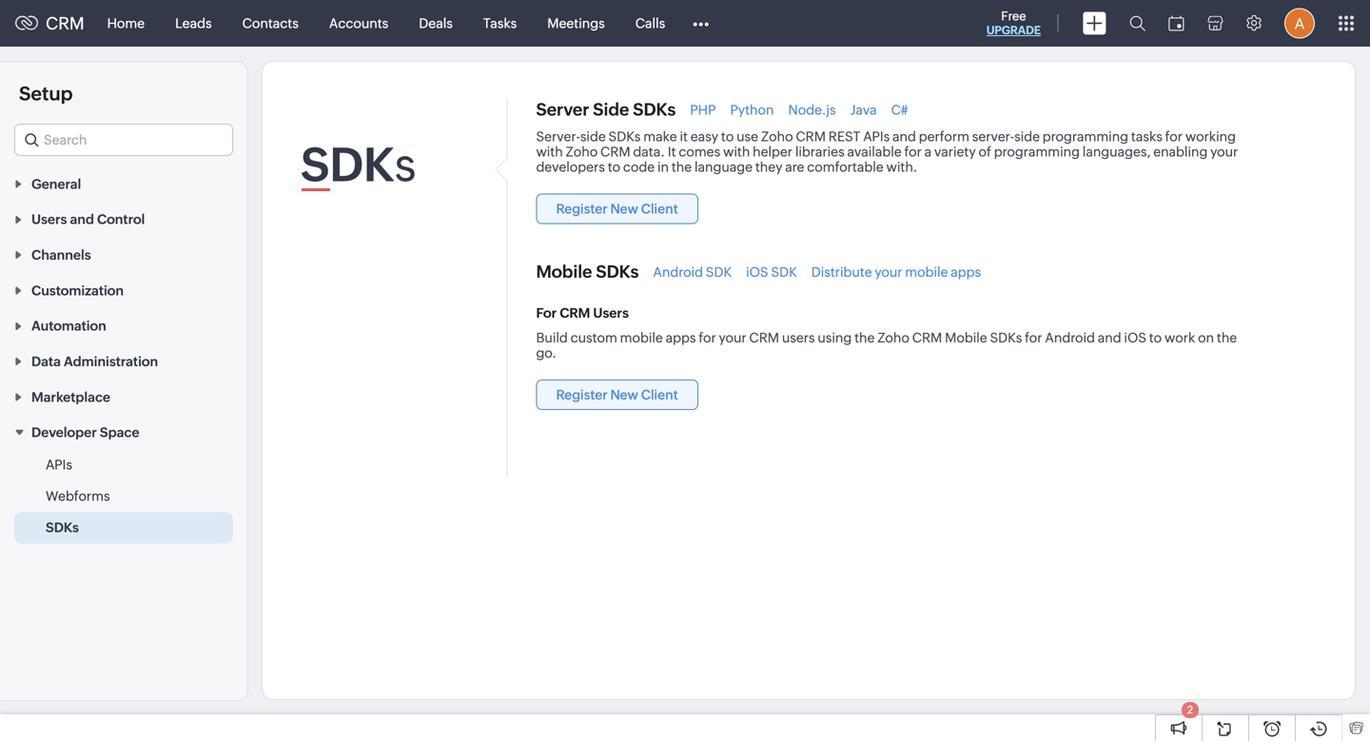 Task type: describe. For each thing, give the bounding box(es) containing it.
developers
[[536, 159, 605, 175]]

1 horizontal spatial zoho
[[761, 129, 793, 144]]

mobile inside for crm users build custom mobile apps for your crm users using the zoho crm mobile sdks for android and ios to work on the go.
[[620, 330, 663, 346]]

home
[[107, 16, 145, 31]]

android sdk
[[653, 264, 732, 280]]

search element
[[1118, 0, 1157, 47]]

for
[[536, 306, 557, 321]]

tasks
[[483, 16, 517, 31]]

automation button
[[0, 308, 247, 343]]

to inside for crm users build custom mobile apps for your crm users using the zoho crm mobile sdks for android and ios to work on the go.
[[1150, 330, 1162, 346]]

developer space
[[31, 425, 139, 440]]

libraries
[[796, 144, 845, 159]]

languages,
[[1083, 144, 1151, 159]]

new for build custom mobile apps for your crm users using the zoho crm mobile sdks for android and ios to work on the go.
[[611, 387, 639, 403]]

data administration
[[31, 354, 158, 369]]

using
[[818, 330, 852, 346]]

crm left 'users'
[[749, 330, 780, 346]]

in
[[658, 159, 669, 175]]

distribute your mobile apps link
[[812, 264, 981, 280]]

crm down distribute your mobile apps link
[[913, 330, 943, 346]]

php link
[[690, 102, 716, 117]]

users and control
[[31, 212, 145, 227]]

language
[[695, 159, 753, 175]]

0 vertical spatial mobile
[[905, 264, 948, 280]]

marketplace
[[31, 390, 110, 405]]

android inside for crm users build custom mobile apps for your crm users using the zoho crm mobile sdks for android and ios to work on the go.
[[1045, 330, 1095, 346]]

of
[[979, 144, 992, 159]]

meetings
[[548, 16, 605, 31]]

sdk for ios sdk
[[771, 264, 797, 280]]

developer
[[31, 425, 97, 440]]

make
[[644, 129, 677, 144]]

custom
[[571, 330, 618, 346]]

1 side from the left
[[580, 129, 606, 144]]

home link
[[92, 0, 160, 46]]

s
[[394, 138, 416, 191]]

users inside for crm users build custom mobile apps for your crm users using the zoho crm mobile sdks for android and ios to work on the go.
[[593, 306, 629, 321]]

contacts link
[[227, 0, 314, 46]]

data.
[[633, 144, 665, 159]]

customization
[[31, 283, 124, 298]]

data
[[31, 354, 61, 369]]

calls
[[636, 16, 666, 31]]

for crm users build custom mobile apps for your crm users using the zoho crm mobile sdks for android and ios to work on the go.
[[536, 306, 1238, 361]]

server side sdks
[[536, 100, 676, 119]]

0 vertical spatial ios
[[746, 264, 769, 280]]

it
[[668, 144, 676, 159]]

2
[[1188, 704, 1194, 716]]

2 with from the left
[[723, 144, 750, 159]]

accounts
[[329, 16, 389, 31]]

2 side from the left
[[1015, 129, 1040, 144]]

register for server-side sdks make it easy to use zoho crm rest apis and perform server-side programming tasks for working with zoho crm data. it comes with helper libraries available for a variety of programming languages, enabling your developers to code in the language they are comfortable with.
[[556, 201, 608, 217]]

programming right 'of' at the right
[[994, 144, 1080, 159]]

easy
[[691, 129, 719, 144]]

users inside dropdown button
[[31, 212, 67, 227]]

enabling
[[1154, 144, 1208, 159]]

developer space region
[[0, 450, 247, 544]]

sdks inside the developer space "region"
[[46, 520, 79, 536]]

leads
[[175, 16, 212, 31]]

0 horizontal spatial zoho
[[566, 144, 598, 159]]

android sdk link
[[653, 264, 732, 280]]

0 vertical spatial android
[[653, 264, 703, 280]]

and inside server-side sdks make it easy to use zoho crm rest apis and perform server-side programming tasks for working with zoho crm data. it comes with helper libraries available for a variety of programming languages, enabling your developers to code in the language they are comfortable with.
[[893, 129, 916, 144]]

new for server-side sdks make it easy to use zoho crm rest apis and perform server-side programming tasks for working with zoho crm data. it comes with helper libraries available for a variety of programming languages, enabling your developers to code in the language they are comfortable with.
[[611, 201, 639, 217]]

server-
[[536, 129, 580, 144]]

your inside server-side sdks make it easy to use zoho crm rest apis and perform server-side programming tasks for working with zoho crm data. it comes with helper libraries available for a variety of programming languages, enabling your developers to code in the language they are comfortable with.
[[1211, 144, 1239, 159]]

webforms
[[46, 489, 110, 504]]

channels
[[31, 247, 91, 263]]

meetings link
[[532, 0, 620, 46]]

apis link
[[46, 456, 72, 475]]

1 with from the left
[[536, 144, 563, 159]]

distribute
[[812, 264, 872, 280]]

it
[[680, 129, 688, 144]]

server-side sdks make it easy to use zoho crm rest apis and perform server-side programming tasks for working with zoho crm data. it comes with helper libraries available for a variety of programming languages, enabling your developers to code in the language they are comfortable with.
[[536, 129, 1239, 175]]

client for server-side sdks make it easy to use zoho crm rest apis and perform server-side programming tasks for working with zoho crm data. it comes with helper libraries available for a variety of programming languages, enabling your developers to code in the language they are comfortable with.
[[641, 201, 678, 217]]

client for build custom mobile apps for your crm users using the zoho crm mobile sdks for android and ios to work on the go.
[[641, 387, 678, 403]]

working
[[1186, 129, 1236, 144]]

register for build custom mobile apps for your crm users using the zoho crm mobile sdks for android and ios to work on the go.
[[556, 387, 608, 403]]

php
[[690, 102, 716, 117]]

free upgrade
[[987, 9, 1041, 37]]

sdks link
[[46, 518, 79, 537]]

variety
[[935, 144, 976, 159]]

accounts link
[[314, 0, 404, 46]]

side
[[593, 100, 629, 119]]

control
[[97, 212, 145, 227]]

tasks link
[[468, 0, 532, 46]]

on
[[1198, 330, 1215, 346]]

rest
[[829, 129, 861, 144]]

python link
[[730, 102, 774, 117]]

java link
[[851, 102, 877, 117]]

crm down node.js link
[[796, 129, 826, 144]]

and inside for crm users build custom mobile apps for your crm users using the zoho crm mobile sdks for android and ios to work on the go.
[[1098, 330, 1122, 346]]

leads link
[[160, 0, 227, 46]]

programming left tasks
[[1043, 129, 1129, 144]]

python
[[730, 102, 774, 117]]

customization button
[[0, 272, 247, 308]]

they
[[756, 159, 783, 175]]

calls link
[[620, 0, 681, 46]]

calendar image
[[1169, 16, 1185, 31]]

java
[[851, 102, 877, 117]]

use
[[737, 129, 759, 144]]



Task type: locate. For each thing, give the bounding box(es) containing it.
2 register new client button from the top
[[536, 380, 698, 410]]

1 horizontal spatial sdk
[[706, 264, 732, 280]]

sdks
[[633, 100, 676, 119], [609, 129, 641, 144], [596, 262, 639, 282], [990, 330, 1023, 346], [46, 520, 79, 536]]

1 vertical spatial ios
[[1125, 330, 1147, 346]]

register new client for build custom mobile apps for your crm users using the zoho crm mobile sdks for android and ios to work on the go.
[[556, 387, 678, 403]]

space
[[100, 425, 139, 440]]

apis down the java link
[[863, 129, 890, 144]]

side
[[580, 129, 606, 144], [1015, 129, 1040, 144]]

sdks inside server-side sdks make it easy to use zoho crm rest apis and perform server-side programming tasks for working with zoho crm data. it comes with helper libraries available for a variety of programming languages, enabling your developers to code in the language they are comfortable with.
[[609, 129, 641, 144]]

0 horizontal spatial your
[[719, 330, 747, 346]]

register new client down code
[[556, 201, 678, 217]]

apis inside the developer space "region"
[[46, 458, 72, 473]]

mobile
[[905, 264, 948, 280], [620, 330, 663, 346]]

server
[[536, 100, 589, 119]]

1 client from the top
[[641, 201, 678, 217]]

node.js link
[[789, 102, 836, 117]]

zoho
[[761, 129, 793, 144], [566, 144, 598, 159], [878, 330, 910, 346]]

sdk s
[[301, 138, 416, 191]]

distribute your mobile apps
[[812, 264, 981, 280]]

mobile sdks
[[536, 262, 639, 282]]

0 horizontal spatial to
[[608, 159, 621, 175]]

register new client down the custom
[[556, 387, 678, 403]]

1 vertical spatial and
[[70, 212, 94, 227]]

1 vertical spatial to
[[608, 159, 621, 175]]

1 vertical spatial register new client button
[[536, 380, 698, 410]]

new down code
[[611, 201, 639, 217]]

create menu image
[[1083, 12, 1107, 35]]

mobile right the custom
[[620, 330, 663, 346]]

2 register new client from the top
[[556, 387, 678, 403]]

ios sdk link
[[746, 264, 797, 280]]

build
[[536, 330, 568, 346]]

2 register from the top
[[556, 387, 608, 403]]

register new client button for build custom mobile apps for your crm users using the zoho crm mobile sdks for android and ios to work on the go.
[[536, 380, 698, 410]]

your right distribute on the top of page
[[875, 264, 903, 280]]

and down c# link
[[893, 129, 916, 144]]

1 horizontal spatial and
[[893, 129, 916, 144]]

deals link
[[404, 0, 468, 46]]

1 register new client from the top
[[556, 201, 678, 217]]

side right 'of' at the right
[[1015, 129, 1040, 144]]

0 vertical spatial register
[[556, 201, 608, 217]]

register new client button down code
[[536, 194, 698, 224]]

0 horizontal spatial the
[[672, 159, 692, 175]]

1 horizontal spatial with
[[723, 144, 750, 159]]

1 vertical spatial mobile
[[620, 330, 663, 346]]

available
[[848, 144, 902, 159]]

to left use
[[721, 129, 734, 144]]

profile element
[[1274, 0, 1327, 46]]

automation
[[31, 319, 106, 334]]

create menu element
[[1072, 0, 1118, 46]]

mobile up for crm users build custom mobile apps for your crm users using the zoho crm mobile sdks for android and ios to work on the go.
[[905, 264, 948, 280]]

with down the server
[[536, 144, 563, 159]]

1 horizontal spatial to
[[721, 129, 734, 144]]

developer space button
[[0, 414, 247, 450]]

1 horizontal spatial apis
[[863, 129, 890, 144]]

0 vertical spatial mobile
[[536, 262, 592, 282]]

go.
[[536, 346, 557, 361]]

a
[[925, 144, 932, 159]]

programming
[[1043, 129, 1129, 144], [994, 144, 1080, 159]]

0 horizontal spatial side
[[580, 129, 606, 144]]

client
[[641, 201, 678, 217], [641, 387, 678, 403]]

ios
[[746, 264, 769, 280], [1125, 330, 1147, 346]]

0 horizontal spatial sdk
[[301, 138, 394, 191]]

webforms link
[[46, 487, 110, 506]]

server-
[[973, 129, 1015, 144]]

0 vertical spatial register new client
[[556, 201, 678, 217]]

register new client button for server-side sdks make it easy to use zoho crm rest apis and perform server-side programming tasks for working with zoho crm data. it comes with helper libraries available for a variety of programming languages, enabling your developers to code in the language they are comfortable with.
[[536, 194, 698, 224]]

None field
[[14, 124, 233, 156]]

work
[[1165, 330, 1196, 346]]

2 horizontal spatial and
[[1098, 330, 1122, 346]]

apps inside for crm users build custom mobile apps for your crm users using the zoho crm mobile sdks for android and ios to work on the go.
[[666, 330, 696, 346]]

1 horizontal spatial mobile
[[905, 264, 948, 280]]

2 horizontal spatial sdk
[[771, 264, 797, 280]]

0 vertical spatial register new client button
[[536, 194, 698, 224]]

c# link
[[892, 102, 908, 117]]

comes
[[679, 144, 721, 159]]

0 vertical spatial client
[[641, 201, 678, 217]]

register down the go.
[[556, 387, 608, 403]]

1 vertical spatial new
[[611, 387, 639, 403]]

ios inside for crm users build custom mobile apps for your crm users using the zoho crm mobile sdks for android and ios to work on the go.
[[1125, 330, 1147, 346]]

new
[[611, 201, 639, 217], [611, 387, 639, 403]]

crm
[[46, 14, 84, 33], [796, 129, 826, 144], [601, 144, 631, 159], [560, 306, 590, 321], [749, 330, 780, 346], [913, 330, 943, 346]]

with right easy
[[723, 144, 750, 159]]

zoho right use
[[761, 129, 793, 144]]

2 vertical spatial to
[[1150, 330, 1162, 346]]

0 horizontal spatial and
[[70, 212, 94, 227]]

sdks inside for crm users build custom mobile apps for your crm users using the zoho crm mobile sdks for android and ios to work on the go.
[[990, 330, 1023, 346]]

1 vertical spatial register
[[556, 387, 608, 403]]

2 vertical spatial your
[[719, 330, 747, 346]]

1 vertical spatial register new client
[[556, 387, 678, 403]]

and left the "work"
[[1098, 330, 1122, 346]]

apis inside server-side sdks make it easy to use zoho crm rest apis and perform server-side programming tasks for working with zoho crm data. it comes with helper libraries available for a variety of programming languages, enabling your developers to code in the language they are comfortable with.
[[863, 129, 890, 144]]

to left the "work"
[[1150, 330, 1162, 346]]

2 new from the top
[[611, 387, 639, 403]]

register new client
[[556, 201, 678, 217], [556, 387, 678, 403]]

tasks
[[1132, 129, 1163, 144]]

0 horizontal spatial android
[[653, 264, 703, 280]]

data administration button
[[0, 343, 247, 379]]

register
[[556, 201, 608, 217], [556, 387, 608, 403]]

channels button
[[0, 237, 247, 272]]

mobile inside for crm users build custom mobile apps for your crm users using the zoho crm mobile sdks for android and ios to work on the go.
[[945, 330, 988, 346]]

apis down "developer" at the left of page
[[46, 458, 72, 473]]

2 horizontal spatial your
[[1211, 144, 1239, 159]]

node.js
[[789, 102, 836, 117]]

search image
[[1130, 15, 1146, 31]]

your left 'users'
[[719, 330, 747, 346]]

zoho right using at the right
[[878, 330, 910, 346]]

your inside for crm users build custom mobile apps for your crm users using the zoho crm mobile sdks for android and ios to work on the go.
[[719, 330, 747, 346]]

your right enabling
[[1211, 144, 1239, 159]]

the inside server-side sdks make it easy to use zoho crm rest apis and perform server-side programming tasks for working with zoho crm data. it comes with helper libraries available for a variety of programming languages, enabling your developers to code in the language they are comfortable with.
[[672, 159, 692, 175]]

register new client for server-side sdks make it easy to use zoho crm rest apis and perform server-side programming tasks for working with zoho crm data. it comes with helper libraries available for a variety of programming languages, enabling your developers to code in the language they are comfortable with.
[[556, 201, 678, 217]]

marketplace button
[[0, 379, 247, 414]]

administration
[[64, 354, 158, 369]]

0 vertical spatial your
[[1211, 144, 1239, 159]]

users up the custom
[[593, 306, 629, 321]]

2 horizontal spatial the
[[1217, 330, 1238, 346]]

the right using at the right
[[855, 330, 875, 346]]

register down 'developers'
[[556, 201, 608, 217]]

0 horizontal spatial mobile
[[620, 330, 663, 346]]

contacts
[[242, 16, 299, 31]]

0 horizontal spatial users
[[31, 212, 67, 227]]

1 horizontal spatial the
[[855, 330, 875, 346]]

1 vertical spatial apps
[[666, 330, 696, 346]]

setup
[[19, 83, 73, 105]]

1 horizontal spatial apps
[[951, 264, 981, 280]]

1 vertical spatial your
[[875, 264, 903, 280]]

new down the custom
[[611, 387, 639, 403]]

free
[[1002, 9, 1027, 23]]

the right on
[[1217, 330, 1238, 346]]

register new client button down the custom
[[536, 380, 698, 410]]

Other Modules field
[[681, 8, 722, 39]]

2 horizontal spatial zoho
[[878, 330, 910, 346]]

1 vertical spatial users
[[593, 306, 629, 321]]

helper
[[753, 144, 793, 159]]

crm left home link
[[46, 14, 84, 33]]

0 vertical spatial users
[[31, 212, 67, 227]]

with
[[536, 144, 563, 159], [723, 144, 750, 159]]

0 vertical spatial new
[[611, 201, 639, 217]]

Search text field
[[15, 125, 232, 155]]

0 horizontal spatial ios
[[746, 264, 769, 280]]

crm link
[[15, 14, 84, 33]]

1 horizontal spatial android
[[1045, 330, 1095, 346]]

0 horizontal spatial mobile
[[536, 262, 592, 282]]

1 horizontal spatial mobile
[[945, 330, 988, 346]]

general button
[[0, 166, 247, 201]]

side down server side sdks
[[580, 129, 606, 144]]

users and control button
[[0, 201, 247, 237]]

mobile
[[536, 262, 592, 282], [945, 330, 988, 346]]

are
[[785, 159, 805, 175]]

and
[[893, 129, 916, 144], [70, 212, 94, 227], [1098, 330, 1122, 346]]

ios right android sdk link
[[746, 264, 769, 280]]

users
[[782, 330, 815, 346]]

sdk for android sdk
[[706, 264, 732, 280]]

and left control
[[70, 212, 94, 227]]

1 vertical spatial apis
[[46, 458, 72, 473]]

perform
[[919, 129, 970, 144]]

0 vertical spatial and
[[893, 129, 916, 144]]

register new client button
[[536, 194, 698, 224], [536, 380, 698, 410]]

1 new from the top
[[611, 201, 639, 217]]

1 register from the top
[[556, 201, 608, 217]]

code
[[623, 159, 655, 175]]

1 register new client button from the top
[[536, 194, 698, 224]]

android
[[653, 264, 703, 280], [1045, 330, 1095, 346]]

crm left data.
[[601, 144, 631, 159]]

2 horizontal spatial to
[[1150, 330, 1162, 346]]

your
[[1211, 144, 1239, 159], [875, 264, 903, 280], [719, 330, 747, 346]]

1 horizontal spatial ios
[[1125, 330, 1147, 346]]

1 vertical spatial client
[[641, 387, 678, 403]]

comfortable
[[807, 159, 884, 175]]

profile image
[[1285, 8, 1315, 39]]

0 horizontal spatial apis
[[46, 458, 72, 473]]

0 horizontal spatial with
[[536, 144, 563, 159]]

0 vertical spatial apps
[[951, 264, 981, 280]]

1 horizontal spatial users
[[593, 306, 629, 321]]

to left code
[[608, 159, 621, 175]]

with.
[[887, 159, 918, 175]]

the right in
[[672, 159, 692, 175]]

general
[[31, 176, 81, 192]]

c#
[[892, 102, 908, 117]]

2 vertical spatial and
[[1098, 330, 1122, 346]]

0 vertical spatial apis
[[863, 129, 890, 144]]

zoho inside for crm users build custom mobile apps for your crm users using the zoho crm mobile sdks for android and ios to work on the go.
[[878, 330, 910, 346]]

ios sdk
[[746, 264, 797, 280]]

and inside dropdown button
[[70, 212, 94, 227]]

users down general
[[31, 212, 67, 227]]

1 horizontal spatial side
[[1015, 129, 1040, 144]]

zoho down the server
[[566, 144, 598, 159]]

1 horizontal spatial your
[[875, 264, 903, 280]]

0 horizontal spatial apps
[[666, 330, 696, 346]]

0 vertical spatial to
[[721, 129, 734, 144]]

crm right for
[[560, 306, 590, 321]]

for
[[1166, 129, 1183, 144], [905, 144, 922, 159], [699, 330, 716, 346], [1025, 330, 1043, 346]]

2 client from the top
[[641, 387, 678, 403]]

ios left the "work"
[[1125, 330, 1147, 346]]

1 vertical spatial android
[[1045, 330, 1095, 346]]

1 vertical spatial mobile
[[945, 330, 988, 346]]



Task type: vqa. For each thing, say whether or not it's contained in the screenshot.
SDK to the right
yes



